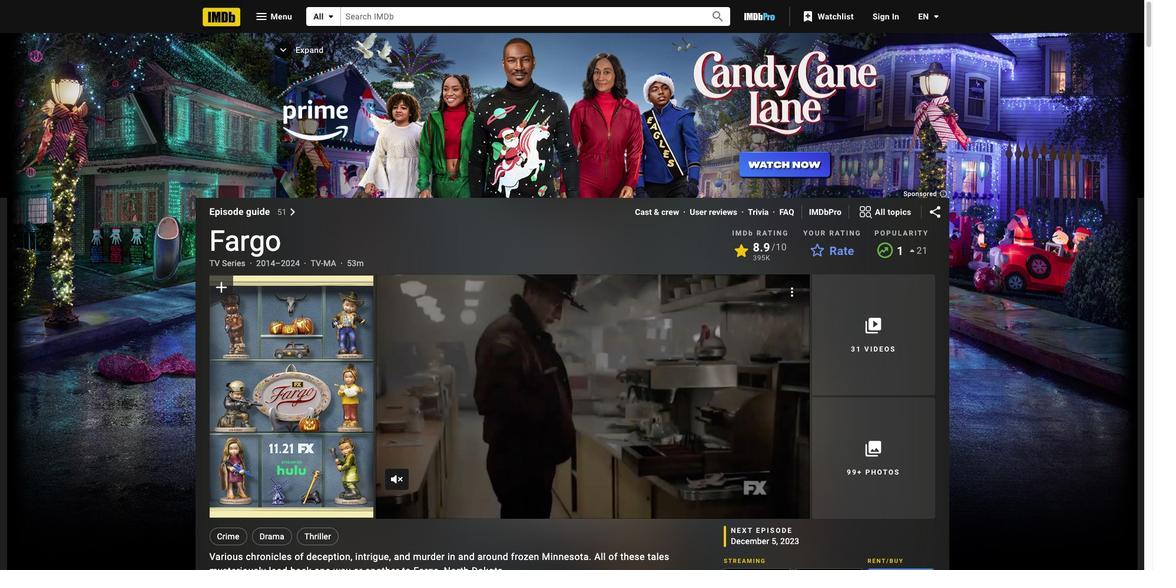 Task type: describe. For each thing, give the bounding box(es) containing it.
thriller button
[[297, 528, 339, 545]]

chronicles
[[246, 551, 292, 562]]

trivia
[[748, 207, 769, 217]]

watch on hulu image
[[796, 569, 862, 570]]

2 of from the left
[[609, 551, 618, 562]]

one
[[314, 565, 331, 570]]

1
[[897, 244, 904, 258]]

tv-ma
[[311, 259, 336, 268]]

photos
[[865, 468, 900, 477]]

another
[[365, 565, 399, 570]]

all topics
[[875, 207, 911, 217]]

lead
[[269, 565, 288, 570]]

fargo (2014) image
[[209, 275, 373, 518]]

back
[[290, 565, 312, 570]]

next
[[731, 526, 753, 535]]

trivia button
[[748, 206, 769, 218]]

user reviews
[[690, 207, 737, 217]]

arrow drop down image
[[324, 9, 338, 24]]

murder
[[413, 551, 445, 562]]

crew
[[661, 207, 679, 217]]

10
[[776, 241, 787, 253]]

8.9 / 10 395k
[[753, 240, 787, 262]]

popularity
[[875, 229, 929, 237]]

31 videos button
[[812, 274, 935, 395]]

fargo
[[209, 224, 281, 258]]

51
[[277, 207, 287, 217]]

99+ photos
[[847, 468, 900, 477]]

user
[[690, 207, 707, 217]]

crime
[[217, 532, 240, 541]]

topics
[[888, 207, 911, 217]]

thriller
[[305, 532, 331, 541]]

guide
[[246, 206, 270, 217]]

dakota.
[[472, 565, 506, 570]]

crime button
[[209, 528, 247, 545]]

watch on prime video image
[[868, 569, 934, 570]]

arrow drop up image
[[905, 244, 919, 258]]

videos
[[865, 345, 896, 353]]

or
[[353, 565, 363, 570]]

next episode december 5, 2023
[[731, 526, 800, 546]]

31 videos
[[851, 345, 896, 353]]

sponsored
[[904, 190, 939, 198]]

episode guide
[[209, 206, 270, 217]]

ma
[[323, 259, 336, 268]]

fargo,
[[414, 565, 441, 570]]

menu image
[[254, 9, 268, 24]]

faq button
[[779, 206, 794, 218]]

rate button
[[804, 240, 861, 262]]

reviews
[[709, 207, 737, 217]]

Search IMDb text field
[[341, 7, 698, 26]]

all for all topics
[[875, 207, 886, 217]]

user reviews button
[[690, 206, 737, 218]]

in
[[892, 12, 900, 21]]

all topics button
[[849, 203, 921, 221]]

various
[[209, 551, 243, 562]]

volume off image
[[390, 472, 404, 486]]

to
[[402, 565, 411, 570]]

cast & crew button
[[635, 206, 679, 218]]

all inside various chronicles of deception, intrigue, and murder in and around frozen minnesota. all of these tales mysteriously lead back one way or another to fargo, north dakota.
[[594, 551, 606, 562]]

31
[[851, 345, 862, 353]]

minnesota.
[[542, 551, 592, 562]]

intrigue,
[[355, 551, 391, 562]]

sign in button
[[863, 6, 909, 27]]

your rating
[[803, 229, 862, 237]]

chevron right inline image
[[289, 209, 296, 216]]



Task type: locate. For each thing, give the bounding box(es) containing it.
all right "categories" image
[[875, 207, 886, 217]]

these
[[621, 551, 645, 562]]

imdbpro
[[809, 207, 842, 217]]

frozen
[[511, 551, 539, 562]]

video player application
[[376, 274, 810, 519]]

1 and from the left
[[394, 551, 411, 562]]

episode
[[209, 206, 244, 217]]

5,
[[772, 536, 778, 546]]

december
[[731, 536, 770, 546]]

0 vertical spatial all
[[313, 12, 324, 21]]

north
[[444, 565, 469, 570]]

deception,
[[306, 551, 353, 562]]

categories image
[[859, 205, 873, 219]]

395k
[[753, 254, 770, 262]]

53m
[[347, 259, 364, 268]]

group
[[376, 274, 810, 519], [209, 274, 373, 519], [724, 568, 791, 570], [796, 568, 863, 570], [868, 568, 935, 570]]

all inside all button
[[313, 12, 324, 21]]

1 horizontal spatial and
[[458, 551, 475, 562]]

watchlist
[[818, 12, 854, 21]]

watchlist image
[[801, 9, 815, 24]]

cast
[[635, 207, 652, 217]]

tales
[[648, 551, 670, 562]]

21
[[917, 245, 928, 256]]

2023
[[780, 536, 800, 546]]

2014–2024
[[256, 259, 300, 268]]

all left these
[[594, 551, 606, 562]]

watch official trailer - season 5 element
[[376, 274, 810, 519]]

1 of from the left
[[295, 551, 304, 562]]

all button
[[306, 7, 341, 26]]

and up to at the left bottom of the page
[[394, 551, 411, 562]]

en
[[918, 12, 929, 21]]

sign
[[873, 12, 890, 21]]

rating up /
[[757, 229, 789, 237]]

rating up rate
[[829, 229, 862, 237]]

drama
[[260, 532, 285, 541]]

All search field
[[306, 7, 731, 26]]

arrow drop down image
[[929, 9, 943, 24]]

imdb
[[732, 229, 754, 237]]

tv-ma button
[[311, 257, 336, 269]]

all
[[313, 12, 324, 21], [875, 207, 886, 217], [594, 551, 606, 562]]

and up 'north' in the left of the page
[[458, 551, 475, 562]]

various chronicles of deception, intrigue, and murder in and around frozen minnesota. all of these tales mysteriously lead back one way or another to fargo, north dakota. image
[[376, 274, 810, 519]]

imdbpro button
[[809, 206, 842, 218]]

all for all
[[313, 12, 324, 21]]

rate
[[830, 244, 854, 258]]

1 horizontal spatial of
[[609, 551, 618, 562]]

all right menu
[[313, 12, 324, 21]]

imdb rating
[[732, 229, 789, 237]]

of left these
[[609, 551, 618, 562]]

1 horizontal spatial all
[[594, 551, 606, 562]]

watchlist button
[[795, 6, 863, 27]]

1 horizontal spatial rating
[[829, 229, 862, 237]]

0 horizontal spatial all
[[313, 12, 324, 21]]

2 vertical spatial all
[[594, 551, 606, 562]]

tv
[[209, 259, 220, 268]]

8.9
[[753, 240, 770, 254]]

0 horizontal spatial and
[[394, 551, 411, 562]]

rating for imdb rating
[[757, 229, 789, 237]]

0 horizontal spatial of
[[295, 551, 304, 562]]

of up back
[[295, 551, 304, 562]]

way
[[333, 565, 351, 570]]

mysteriously
[[209, 565, 266, 570]]

tv series
[[209, 259, 246, 268]]

of
[[295, 551, 304, 562], [609, 551, 618, 562]]

rating for your rating
[[829, 229, 862, 237]]

2 rating from the left
[[829, 229, 862, 237]]

2014–2024 button
[[256, 257, 300, 269]]

share on social media image
[[928, 205, 942, 219]]

submit search image
[[711, 10, 725, 24]]

faq
[[779, 207, 794, 217]]

/
[[772, 241, 776, 253]]

rating
[[757, 229, 789, 237], [829, 229, 862, 237]]

2 horizontal spatial all
[[875, 207, 886, 217]]

around
[[477, 551, 509, 562]]

drama button
[[252, 528, 292, 545]]

0 horizontal spatial rating
[[757, 229, 789, 237]]

cast & crew
[[635, 207, 679, 217]]

99+ photos button
[[812, 398, 935, 519]]

tv-
[[311, 259, 323, 268]]

menu
[[271, 12, 292, 21]]

&
[[654, 207, 659, 217]]

none field inside all search field
[[341, 7, 698, 26]]

sponsored content section
[[7, 0, 1138, 570]]

None field
[[341, 7, 698, 26]]

video autoplay preference image
[[785, 285, 799, 299]]

sign in
[[873, 12, 900, 21]]

rent/buy
[[868, 558, 904, 564]]

1 rating from the left
[[757, 229, 789, 237]]

menu button
[[245, 7, 302, 26]]

series
[[222, 259, 246, 268]]

en button
[[909, 6, 943, 27]]

streaming
[[724, 558, 766, 564]]

2 and from the left
[[458, 551, 475, 562]]

watch on fxnow image
[[724, 569, 790, 570]]

1 vertical spatial all
[[875, 207, 886, 217]]

episode
[[756, 526, 793, 535]]

in
[[448, 551, 456, 562]]

all inside 'all topics' 'button'
[[875, 207, 886, 217]]

various chronicles of deception, intrigue, and murder in and around frozen minnesota. all of these tales mysteriously lead back one way or another to fargo, north dakota.
[[209, 551, 670, 570]]

99+
[[847, 468, 863, 477]]

your
[[803, 229, 827, 237]]

and
[[394, 551, 411, 562], [458, 551, 475, 562]]



Task type: vqa. For each thing, say whether or not it's contained in the screenshot.
calluses
no



